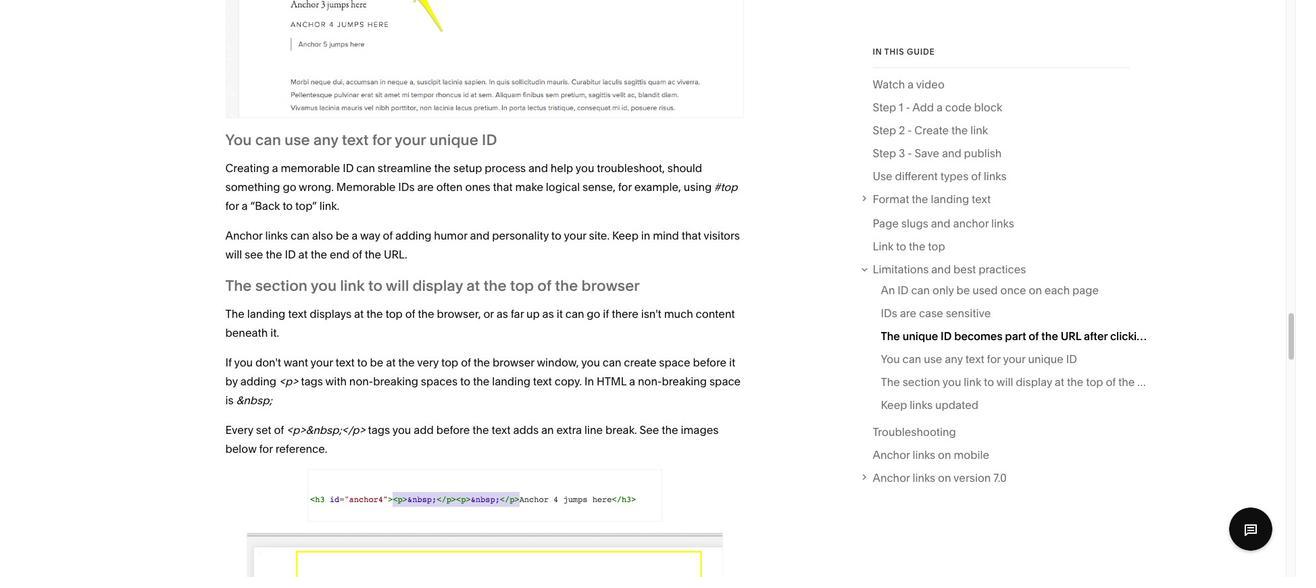 Task type: describe. For each thing, give the bounding box(es) containing it.
that inside creating a memorable id can streamline the setup process and help you troubleshoot, should something go wrong. memorable ids are often ones that make logical sense, for example, using #top for a "back to top" link.
[[493, 180, 513, 194]]

see
[[245, 248, 263, 262]]

at inside anchor links can also be a way of adding humor and personality to your site. keep in mind that visitors will see the id at the end of the url.
[[298, 248, 308, 262]]

clicking
[[1110, 330, 1150, 343]]

see
[[640, 424, 659, 437]]

<p>&nbsp;</p>
[[287, 424, 365, 437]]

limitations and best practices button
[[858, 261, 1129, 279]]

if you don't want your text to be at the very top of the browser window, you can create space before it by adding
[[225, 356, 736, 389]]

browser inside the section you link to will display at the top of the browser link
[[1138, 376, 1180, 389]]

a left video
[[908, 78, 914, 91]]

often
[[436, 180, 463, 194]]

your inside if you don't want your text to be at the very top of the browser window, you can create space before it by adding
[[311, 356, 333, 370]]

at inside if you don't want your text to be at the very top of the browser window, you can create space before it by adding
[[386, 356, 396, 370]]

adding inside if you don't want your text to be at the very top of the browser window, you can create space before it by adding
[[240, 375, 276, 389]]

2 vertical spatial kb guide image image
[[246, 533, 723, 578]]

you up updated
[[943, 376, 961, 389]]

limitations
[[873, 263, 929, 277]]

line
[[585, 424, 603, 437]]

links up format the landing text dropdown button
[[984, 170, 1007, 183]]

example,
[[635, 180, 681, 194]]

to down you can use any text for your unique id link
[[984, 376, 994, 389]]

- for create
[[908, 124, 912, 137]]

in
[[641, 229, 650, 243]]

will inside anchor links can also be a way of adding humor and personality to your site. keep in mind that visitors will see the id at the end of the url.
[[225, 248, 242, 262]]

block
[[974, 101, 1002, 114]]

of up up
[[538, 277, 552, 295]]

1 horizontal spatial the section you link to will display at the top of the browser
[[881, 376, 1180, 389]]

best
[[954, 263, 976, 277]]

this
[[885, 47, 905, 57]]

don't
[[255, 356, 281, 370]]

create
[[624, 356, 657, 370]]

adds
[[513, 424, 539, 437]]

step 2 - create the link
[[873, 124, 988, 137]]

at down 'the unique id becomes part of the url after clicking the anchor link' link
[[1055, 376, 1065, 389]]

1
[[899, 101, 903, 114]]

0 vertical spatial unique
[[429, 131, 478, 149]]

can up creating
[[255, 131, 281, 149]]

you right if
[[234, 356, 253, 370]]

create
[[915, 124, 949, 137]]

the section you link to will display at the top of the browser link
[[881, 373, 1180, 396]]

of right "set"
[[274, 424, 284, 437]]

set
[[256, 424, 271, 437]]

and inside 'link'
[[942, 147, 962, 160]]

a inside anchor links can also be a way of adding humor and personality to your site. keep in mind that visitors will see the id at the end of the url.
[[352, 229, 358, 243]]

to right link
[[896, 240, 906, 254]]

0 vertical spatial the section you link to will display at the top of the browser
[[225, 277, 640, 295]]

0 horizontal spatial any
[[313, 131, 338, 149]]

of inside the landing text displays at the top of the browser, or as far up as it can go if there isn't much content beneath it.
[[405, 307, 415, 321]]

id inside creating a memorable id can streamline the setup process and help you troubleshoot, should something go wrong. memorable ids are often ones that make logical sense, for example, using #top for a "back to top" link.
[[343, 161, 354, 175]]

id down url
[[1066, 353, 1077, 366]]

copy.
[[555, 375, 582, 389]]

1 vertical spatial ids
[[881, 307, 898, 320]]

browser,
[[437, 307, 481, 321]]

troubleshoot,
[[597, 161, 665, 175]]

memorable
[[336, 180, 396, 194]]

space inside if you don't want your text to be at the very top of the browser window, you can create space before it by adding
[[659, 356, 690, 370]]

&nbsp;
[[236, 394, 272, 407]]

url.
[[384, 248, 407, 262]]

by
[[225, 375, 238, 389]]

top down after
[[1086, 376, 1103, 389]]

extra
[[557, 424, 582, 437]]

the up "keep links updated"
[[881, 376, 900, 389]]

1 as from the left
[[497, 307, 508, 321]]

for up streamline
[[372, 131, 392, 149]]

guide
[[907, 47, 935, 57]]

can inside creating a memorable id can streamline the setup process and help you troubleshoot, should something go wrong. memorable ids are often ones that make logical sense, for example, using #top for a "back to top" link.
[[356, 161, 375, 175]]

text down becomes
[[966, 353, 985, 366]]

add
[[414, 424, 434, 437]]

the inside dropdown button
[[912, 193, 928, 206]]

1 horizontal spatial any
[[945, 353, 963, 366]]

creating a memorable id can streamline the setup process and help you troubleshoot, should something go wrong. memorable ids are often ones that make logical sense, for example, using #top for a "back to top" link.
[[225, 161, 738, 213]]

3
[[899, 147, 905, 160]]

browser inside if you don't want your text to be at the very top of the browser window, you can create space before it by adding
[[493, 356, 534, 370]]

your up streamline
[[395, 131, 426, 149]]

visitors
[[704, 229, 740, 243]]

the inside creating a memorable id can streamline the setup process and help you troubleshoot, should something go wrong. memorable ids are often ones that make logical sense, for example, using #top for a "back to top" link.
[[434, 161, 451, 175]]

of right the end
[[352, 248, 362, 262]]

1 horizontal spatial use
[[924, 353, 942, 366]]

id right the an
[[898, 284, 909, 297]]

only
[[933, 284, 954, 297]]

an
[[541, 424, 554, 437]]

step 1 - add a code block link
[[873, 98, 1002, 121]]

text inside tags you add before the text adds an extra line break. see the images below for reference.
[[492, 424, 511, 437]]

step for step 3 - save and publish
[[873, 147, 896, 160]]

and inside anchor links can also be a way of adding humor and personality to your site. keep in mind that visitors will see the id at the end of the url.
[[470, 229, 490, 243]]

sense,
[[583, 180, 616, 194]]

anchor for anchor links on mobile
[[873, 449, 910, 462]]

1 vertical spatial you can use any text for your unique id
[[881, 353, 1077, 366]]

format the landing text
[[873, 193, 991, 206]]

to inside creating a memorable id can streamline the setup process and help you troubleshoot, should something go wrong. memorable ids are often ones that make logical sense, for example, using #top for a "back to top" link.
[[283, 199, 293, 213]]

0 horizontal spatial you
[[225, 131, 252, 149]]

step 3 - save and publish
[[873, 147, 1002, 160]]

0 vertical spatial anchor
[[953, 217, 989, 231]]

the inside tags with non-breaking spaces to the landing text copy. in html a non-breaking space is
[[473, 375, 490, 389]]

landing inside the landing text displays at the top of the browser, or as far up as it can go if there isn't much content beneath it.
[[247, 307, 285, 321]]

on for mobile
[[938, 449, 951, 462]]

your down part
[[1003, 353, 1026, 366]]

each
[[1045, 284, 1070, 297]]

1 vertical spatial keep
[[881, 399, 907, 412]]

you can use any text for your unique id link
[[881, 350, 1077, 373]]

slugs
[[902, 217, 929, 231]]

far
[[511, 307, 524, 321]]

you inside tags you add before the text adds an extra line break. see the images below for reference.
[[392, 424, 411, 437]]

1 vertical spatial unique
[[903, 330, 938, 343]]

link
[[873, 240, 894, 254]]

at up browser,
[[467, 277, 480, 295]]

links down format the landing text link on the top of the page
[[992, 217, 1014, 231]]

can left the only
[[911, 284, 930, 297]]

you up html
[[581, 356, 600, 370]]

images
[[681, 424, 719, 437]]

0 horizontal spatial use
[[285, 131, 310, 149]]

for down the something at the top
[[225, 199, 239, 213]]

can inside the landing text displays at the top of the browser, or as far up as it can go if there isn't much content beneath it.
[[566, 307, 584, 321]]

0 horizontal spatial you can use any text for your unique id
[[225, 131, 497, 149]]

ids are case sensitive link
[[881, 304, 991, 327]]

"back
[[250, 199, 280, 213]]

before inside tags you add before the text adds an extra line break. see the images below for reference.
[[436, 424, 470, 437]]

save
[[915, 147, 939, 160]]

step 3 - save and publish link
[[873, 144, 1002, 167]]

a right "add"
[[937, 101, 943, 114]]

1 horizontal spatial will
[[386, 277, 409, 295]]

2 vertical spatial unique
[[1028, 353, 1064, 366]]

1 vertical spatial display
[[1016, 376, 1052, 389]]

and inside creating a memorable id can streamline the setup process and help you troubleshoot, should something go wrong. memorable ids are often ones that make logical sense, for example, using #top for a "back to top" link.
[[529, 161, 548, 175]]

be inside if you don't want your text to be at the very top of the browser window, you can create space before it by adding
[[370, 356, 383, 370]]

something
[[225, 180, 280, 194]]

top inside if you don't want your text to be at the very top of the browser window, you can create space before it by adding
[[441, 356, 458, 370]]

process
[[485, 161, 526, 175]]

the unique id becomes part of the url after clicking the anchor link
[[881, 330, 1229, 343]]

a left '"back'
[[242, 199, 248, 213]]

watch a video
[[873, 78, 945, 91]]

step 2 - create the link link
[[873, 121, 988, 144]]

once
[[1001, 284, 1026, 297]]

1 vertical spatial kb guide image image
[[307, 470, 662, 522]]

anchor for anchor links on version 7.0
[[873, 472, 910, 485]]

up
[[526, 307, 540, 321]]

of down after
[[1106, 376, 1116, 389]]

can up "keep links updated"
[[903, 353, 921, 366]]

the down the see
[[225, 277, 252, 295]]

1 horizontal spatial anchor
[[1172, 330, 1208, 343]]

your inside anchor links can also be a way of adding humor and personality to your site. keep in mind that visitors will see the id at the end of the url.
[[564, 229, 586, 243]]

use different types of links
[[873, 170, 1007, 183]]

and right slugs
[[931, 217, 951, 231]]

personality
[[492, 229, 549, 243]]

of right part
[[1029, 330, 1039, 343]]

way
[[360, 229, 380, 243]]

tags for you
[[368, 424, 390, 437]]

for inside tags you add before the text adds an extra line break. see the images below for reference.
[[259, 443, 273, 456]]

becomes
[[954, 330, 1003, 343]]

the inside the landing text displays at the top of the browser, or as far up as it can go if there isn't much content beneath it.
[[225, 307, 245, 321]]

text up memorable
[[342, 131, 369, 149]]

limitations and best practices link
[[873, 261, 1129, 279]]

are inside creating a memorable id can streamline the setup process and help you troubleshoot, should something go wrong. memorable ids are often ones that make logical sense, for example, using #top for a "back to top" link.
[[417, 180, 434, 194]]

anchor links on version 7.0 button
[[859, 469, 1129, 488]]

page
[[873, 217, 899, 231]]

keep links updated
[[881, 399, 979, 412]]

0 vertical spatial kb guide image image
[[225, 0, 744, 118]]

ids inside creating a memorable id can streamline the setup process and help you troubleshoot, should something go wrong. memorable ids are often ones that make logical sense, for example, using #top for a "back to top" link.
[[398, 180, 415, 194]]

page slugs and anchor links
[[873, 217, 1014, 231]]

text inside dropdown button
[[972, 193, 991, 206]]

you inside creating a memorable id can streamline the setup process and help you troubleshoot, should something go wrong. memorable ids are often ones that make logical sense, for example, using #top for a "back to top" link.
[[576, 161, 594, 175]]

it inside the landing text displays at the top of the browser, or as far up as it can go if there isn't much content beneath it.
[[557, 307, 563, 321]]

text inside tags with non-breaking spaces to the landing text copy. in html a non-breaking space is
[[533, 375, 552, 389]]

watch a video link
[[873, 75, 945, 98]]

page slugs and anchor links link
[[873, 215, 1014, 238]]

landing inside tags with non-breaking spaces to the landing text copy. in html a non-breaking space is
[[492, 375, 531, 389]]



Task type: vqa. For each thing, say whether or not it's contained in the screenshot.
Step associated with Step 1 - Add a code block
yes



Task type: locate. For each thing, give the bounding box(es) containing it.
on for version
[[938, 472, 951, 485]]

site.
[[589, 229, 610, 243]]

2 step from the top
[[873, 124, 896, 137]]

link to the top
[[873, 240, 945, 254]]

a inside tags with non-breaking spaces to the landing text copy. in html a non-breaking space is
[[629, 375, 635, 389]]

anchor inside anchor links can also be a way of adding humor and personality to your site. keep in mind that visitors will see the id at the end of the url.
[[225, 229, 263, 243]]

adding inside anchor links can also be a way of adding humor and personality to your site. keep in mind that visitors will see the id at the end of the url.
[[395, 229, 432, 243]]

of right the types
[[971, 170, 981, 183]]

section
[[255, 277, 308, 295], [903, 376, 940, 389]]

unique down case
[[903, 330, 938, 343]]

- right 1
[[906, 101, 910, 114]]

reference.
[[276, 443, 327, 456]]

be right the only
[[957, 284, 970, 297]]

on
[[1029, 284, 1042, 297], [938, 449, 951, 462], [938, 472, 951, 485]]

be inside anchor links can also be a way of adding humor and personality to your site. keep in mind that visitors will see the id at the end of the url.
[[336, 229, 349, 243]]

and up "make"
[[529, 161, 548, 175]]

use down "ids are case sensitive" link
[[924, 353, 942, 366]]

links for anchor links on version 7.0
[[913, 472, 936, 485]]

#top
[[714, 180, 738, 194]]

1 horizontal spatial unique
[[903, 330, 938, 343]]

- right the 2
[[908, 124, 912, 137]]

tags
[[301, 375, 323, 389], [368, 424, 390, 437]]

any down becomes
[[945, 353, 963, 366]]

0 vertical spatial be
[[336, 229, 349, 243]]

if
[[603, 307, 609, 321]]

0 vertical spatial keep
[[612, 229, 639, 243]]

a left way
[[352, 229, 358, 243]]

0 vertical spatial in
[[873, 47, 882, 57]]

also
[[312, 229, 333, 243]]

sensitive
[[946, 307, 991, 320]]

be inside an id can only be used once on each page link
[[957, 284, 970, 297]]

0 vertical spatial landing
[[931, 193, 969, 206]]

on down anchor links on mobile link
[[938, 472, 951, 485]]

0 horizontal spatial anchor
[[953, 217, 989, 231]]

0 vertical spatial -
[[906, 101, 910, 114]]

types
[[941, 170, 969, 183]]

can inside if you don't want your text to be at the very top of the browser window, you can create space before it by adding
[[603, 356, 621, 370]]

and up the types
[[942, 147, 962, 160]]

for down "set"
[[259, 443, 273, 456]]

non-
[[349, 375, 373, 389], [638, 375, 662, 389]]

0 vertical spatial are
[[417, 180, 434, 194]]

will left the see
[[225, 248, 242, 262]]

in right the copy.
[[585, 375, 594, 389]]

0 horizontal spatial display
[[413, 277, 463, 295]]

0 horizontal spatial the section you link to will display at the top of the browser
[[225, 277, 640, 295]]

0 horizontal spatial it
[[557, 307, 563, 321]]

0 vertical spatial before
[[693, 356, 727, 370]]

landing down use different types of links link
[[931, 193, 969, 206]]

to inside if you don't want your text to be at the very top of the browser window, you can create space before it by adding
[[357, 356, 367, 370]]

id inside anchor links can also be a way of adding humor and personality to your site. keep in mind that visitors will see the id at the end of the url.
[[285, 248, 296, 262]]

0 vertical spatial browser
[[582, 277, 640, 295]]

0 vertical spatial adding
[[395, 229, 432, 243]]

adding
[[395, 229, 432, 243], [240, 375, 276, 389]]

- for add
[[906, 101, 910, 114]]

as right or
[[497, 307, 508, 321]]

html
[[597, 375, 627, 389]]

1 breaking from the left
[[373, 375, 418, 389]]

anchor down troubleshooting link at the bottom
[[873, 449, 910, 462]]

version
[[954, 472, 991, 485]]

links inside anchor links can also be a way of adding humor and personality to your site. keep in mind that visitors will see the id at the end of the url.
[[265, 229, 288, 243]]

2 vertical spatial on
[[938, 472, 951, 485]]

breaking down 'very'
[[373, 375, 418, 389]]

- inside 'link'
[[908, 147, 912, 160]]

and inside dropdown button
[[932, 263, 951, 277]]

1 vertical spatial that
[[682, 229, 701, 243]]

will down url.
[[386, 277, 409, 295]]

an id can only be used once on each page
[[881, 284, 1099, 297]]

creating
[[225, 161, 269, 175]]

there
[[612, 307, 639, 321]]

2 vertical spatial -
[[908, 147, 912, 160]]

tags left add
[[368, 424, 390, 437]]

links up troubleshooting
[[910, 399, 933, 412]]

wrong.
[[299, 180, 334, 194]]

1 horizontal spatial you
[[881, 353, 900, 366]]

1 horizontal spatial browser
[[582, 277, 640, 295]]

1 vertical spatial be
[[957, 284, 970, 297]]

an
[[881, 284, 895, 297]]

id up process on the top of page
[[482, 131, 497, 149]]

0 vertical spatial ids
[[398, 180, 415, 194]]

use
[[285, 131, 310, 149], [924, 353, 942, 366]]

landing inside dropdown button
[[931, 193, 969, 206]]

will down you can use any text for your unique id link
[[997, 376, 1013, 389]]

anchor links on version 7.0
[[873, 472, 1007, 485]]

anchor links can also be a way of adding humor and personality to your site. keep in mind that visitors will see the id at the end of the url.
[[225, 229, 740, 262]]

you can use any text for your unique id down becomes
[[881, 353, 1077, 366]]

different
[[895, 170, 938, 183]]

go inside creating a memorable id can streamline the setup process and help you troubleshoot, should something go wrong. memorable ids are often ones that make logical sense, for example, using #top for a "back to top" link.
[[283, 180, 296, 194]]

adding up url.
[[395, 229, 432, 243]]

any up memorable
[[313, 131, 338, 149]]

1 horizontal spatial keep
[[881, 399, 907, 412]]

top down url.
[[386, 307, 403, 321]]

part
[[1005, 330, 1026, 343]]

that down process on the top of page
[[493, 180, 513, 194]]

at inside the landing text displays at the top of the browser, or as far up as it can go if there isn't much content beneath it.
[[354, 307, 364, 321]]

0 vertical spatial go
[[283, 180, 296, 194]]

2 horizontal spatial landing
[[931, 193, 969, 206]]

are left often
[[417, 180, 434, 194]]

1 horizontal spatial that
[[682, 229, 701, 243]]

can up memorable
[[356, 161, 375, 175]]

0 horizontal spatial in
[[585, 375, 594, 389]]

0 vertical spatial use
[[285, 131, 310, 149]]

in
[[873, 47, 882, 57], [585, 375, 594, 389]]

using
[[684, 180, 712, 194]]

it inside if you don't want your text to be at the very top of the browser window, you can create space before it by adding
[[729, 356, 736, 370]]

logical
[[546, 180, 580, 194]]

unique down 'the unique id becomes part of the url after clicking the anchor link' link
[[1028, 353, 1064, 366]]

- for save
[[908, 147, 912, 160]]

top"
[[295, 199, 317, 213]]

1 vertical spatial anchor
[[1172, 330, 1208, 343]]

of right way
[[383, 229, 393, 243]]

1 vertical spatial the section you link to will display at the top of the browser
[[881, 376, 1180, 389]]

or
[[484, 307, 494, 321]]

2 non- from the left
[[638, 375, 662, 389]]

2 vertical spatial be
[[370, 356, 383, 370]]

anchor for anchor links can also be a way of adding humor and personality to your site. keep in mind that visitors will see the id at the end of the url.
[[225, 229, 263, 243]]

used
[[973, 284, 998, 297]]

1 vertical spatial step
[[873, 124, 896, 137]]

use up memorable
[[285, 131, 310, 149]]

text inside if you don't want your text to be at the very top of the browser window, you can create space before it by adding
[[336, 356, 355, 370]]

1 horizontal spatial adding
[[395, 229, 432, 243]]

tags right <p>
[[301, 375, 323, 389]]

1 horizontal spatial breaking
[[662, 375, 707, 389]]

top down page slugs and anchor links link
[[928, 240, 945, 254]]

step inside 'link'
[[873, 147, 896, 160]]

0 vertical spatial section
[[255, 277, 308, 295]]

0 horizontal spatial keep
[[612, 229, 639, 243]]

practices
[[979, 263, 1026, 277]]

be for only
[[957, 284, 970, 297]]

of up tags with non-breaking spaces to the landing text copy. in html a non-breaking space is
[[461, 356, 471, 370]]

is
[[225, 394, 234, 407]]

ids are case sensitive
[[881, 307, 991, 320]]

step for step 2 - create the link
[[873, 124, 896, 137]]

very
[[417, 356, 439, 370]]

1 horizontal spatial section
[[903, 376, 940, 389]]

top
[[928, 240, 945, 254], [510, 277, 534, 295], [386, 307, 403, 321], [441, 356, 458, 370], [1086, 376, 1103, 389]]

and
[[942, 147, 962, 160], [529, 161, 548, 175], [931, 217, 951, 231], [470, 229, 490, 243], [932, 263, 951, 277]]

to left top"
[[283, 199, 293, 213]]

keep up troubleshooting
[[881, 399, 907, 412]]

help
[[551, 161, 573, 175]]

for down becomes
[[987, 353, 1001, 366]]

to right personality
[[551, 229, 562, 243]]

displays
[[310, 307, 352, 321]]

your up with
[[311, 356, 333, 370]]

1 horizontal spatial in
[[873, 47, 882, 57]]

content
[[696, 307, 735, 321]]

ids down streamline
[[398, 180, 415, 194]]

can
[[255, 131, 281, 149], [356, 161, 375, 175], [291, 229, 309, 243], [911, 284, 930, 297], [566, 307, 584, 321], [903, 353, 921, 366], [603, 356, 621, 370]]

to inside anchor links can also be a way of adding humor and personality to your site. keep in mind that visitors will see the id at the end of the url.
[[551, 229, 562, 243]]

you up creating
[[225, 131, 252, 149]]

1 horizontal spatial are
[[900, 307, 917, 320]]

1 horizontal spatial non-
[[638, 375, 662, 389]]

page
[[1073, 284, 1099, 297]]

1 horizontal spatial as
[[542, 307, 554, 321]]

<p>
[[279, 375, 298, 389]]

step for step 1 - add a code block
[[873, 101, 896, 114]]

0 horizontal spatial be
[[336, 229, 349, 243]]

landing up it. on the bottom of page
[[247, 307, 285, 321]]

tags for with
[[301, 375, 323, 389]]

3 step from the top
[[873, 147, 896, 160]]

to right spaces
[[460, 375, 471, 389]]

keep inside anchor links can also be a way of adding humor and personality to your site. keep in mind that visitors will see the id at the end of the url.
[[612, 229, 639, 243]]

0 horizontal spatial section
[[255, 277, 308, 295]]

1 vertical spatial landing
[[247, 307, 285, 321]]

be up the end
[[336, 229, 349, 243]]

text left adds
[[492, 424, 511, 437]]

for down troubleshoot,
[[618, 180, 632, 194]]

top inside the landing text displays at the top of the browser, or as far up as it can go if there isn't much content beneath it.
[[386, 307, 403, 321]]

top up spaces
[[441, 356, 458, 370]]

code
[[945, 101, 972, 114]]

links
[[984, 170, 1007, 183], [992, 217, 1014, 231], [265, 229, 288, 243], [910, 399, 933, 412], [913, 449, 936, 462], [913, 472, 936, 485]]

links for anchor links can also be a way of adding humor and personality to your site. keep in mind that visitors will see the id at the end of the url.
[[265, 229, 288, 243]]

0 vertical spatial you
[[225, 131, 252, 149]]

be left 'very'
[[370, 356, 383, 370]]

go inside the landing text displays at the top of the browser, or as far up as it can go if there isn't much content beneath it.
[[587, 307, 601, 321]]

you right the help
[[576, 161, 594, 175]]

in inside tags with non-breaking spaces to the landing text copy. in html a non-breaking space is
[[585, 375, 594, 389]]

0 horizontal spatial breaking
[[373, 375, 418, 389]]

can left also
[[291, 229, 309, 243]]

anchor inside "dropdown button"
[[873, 472, 910, 485]]

of
[[971, 170, 981, 183], [383, 229, 393, 243], [352, 248, 362, 262], [538, 277, 552, 295], [405, 307, 415, 321], [1029, 330, 1039, 343], [461, 356, 471, 370], [1106, 376, 1116, 389], [274, 424, 284, 437]]

1 vertical spatial in
[[585, 375, 594, 389]]

tags inside tags you add before the text adds an extra line break. see the images below for reference.
[[368, 424, 390, 437]]

1 horizontal spatial display
[[1016, 376, 1052, 389]]

to inside tags with non-breaking spaces to the landing text copy. in html a non-breaking space is
[[460, 375, 471, 389]]

display
[[413, 277, 463, 295], [1016, 376, 1052, 389]]

text
[[342, 131, 369, 149], [972, 193, 991, 206], [288, 307, 307, 321], [966, 353, 985, 366], [336, 356, 355, 370], [533, 375, 552, 389], [492, 424, 511, 437]]

anchor links on mobile
[[873, 449, 990, 462]]

can inside anchor links can also be a way of adding humor and personality to your site. keep in mind that visitors will see the id at the end of the url.
[[291, 229, 309, 243]]

0 horizontal spatial unique
[[429, 131, 478, 149]]

0 horizontal spatial that
[[493, 180, 513, 194]]

non- down "create" on the bottom of the page
[[638, 375, 662, 389]]

spaces
[[421, 375, 458, 389]]

with
[[325, 375, 347, 389]]

1 vertical spatial before
[[436, 424, 470, 437]]

url
[[1061, 330, 1082, 343]]

use different types of links link
[[873, 167, 1007, 190]]

step left 3
[[873, 147, 896, 160]]

1 vertical spatial use
[[924, 353, 942, 366]]

space inside tags with non-breaking spaces to the landing text copy. in html a non-breaking space is
[[710, 375, 741, 389]]

links for keep links updated
[[910, 399, 933, 412]]

of inside if you don't want your text to be at the very top of the browser window, you can create space before it by adding
[[461, 356, 471, 370]]

2 vertical spatial landing
[[492, 375, 531, 389]]

use
[[873, 170, 893, 183]]

0 horizontal spatial browser
[[493, 356, 534, 370]]

make
[[515, 180, 543, 194]]

mind
[[653, 229, 679, 243]]

- right 3
[[908, 147, 912, 160]]

in left this
[[873, 47, 882, 57]]

0 vertical spatial anchor
[[225, 229, 263, 243]]

space up images
[[710, 375, 741, 389]]

top up the far
[[510, 277, 534, 295]]

0 vertical spatial space
[[659, 356, 690, 370]]

1 vertical spatial anchor
[[873, 449, 910, 462]]

anchor
[[225, 229, 263, 243], [873, 449, 910, 462], [873, 472, 910, 485]]

text left the displays at the bottom left of page
[[288, 307, 307, 321]]

0 vertical spatial that
[[493, 180, 513, 194]]

you can use any text for your unique id
[[225, 131, 497, 149], [881, 353, 1077, 366]]

every
[[225, 424, 253, 437]]

the section you link to will display at the top of the browser down part
[[881, 376, 1180, 389]]

step 1 - add a code block
[[873, 101, 1002, 114]]

your left site. on the top of page
[[564, 229, 586, 243]]

go left if
[[587, 307, 601, 321]]

go up top"
[[283, 180, 296, 194]]

will
[[225, 248, 242, 262], [386, 277, 409, 295], [997, 376, 1013, 389]]

to down way
[[368, 277, 383, 295]]

display down 'the unique id becomes part of the url after clicking the anchor link' link
[[1016, 376, 1052, 389]]

links inside "dropdown button"
[[913, 472, 936, 485]]

1 vertical spatial any
[[945, 353, 963, 366]]

isn't
[[641, 307, 662, 321]]

1 non- from the left
[[349, 375, 373, 389]]

can left if
[[566, 307, 584, 321]]

as right up
[[542, 307, 554, 321]]

1 horizontal spatial it
[[729, 356, 736, 370]]

1 vertical spatial -
[[908, 124, 912, 137]]

be for also
[[336, 229, 349, 243]]

id down "ids are case sensitive" link
[[941, 330, 952, 343]]

that inside anchor links can also be a way of adding humor and personality to your site. keep in mind that visitors will see the id at the end of the url.
[[682, 229, 701, 243]]

text inside the landing text displays at the top of the browser, or as far up as it can go if there isn't much content beneath it.
[[288, 307, 307, 321]]

0 vertical spatial step
[[873, 101, 896, 114]]

streamline
[[378, 161, 432, 175]]

2 horizontal spatial be
[[957, 284, 970, 297]]

1 vertical spatial are
[[900, 307, 917, 320]]

keep left in
[[612, 229, 639, 243]]

1 horizontal spatial ids
[[881, 307, 898, 320]]

id
[[482, 131, 497, 149], [343, 161, 354, 175], [285, 248, 296, 262], [898, 284, 909, 297], [941, 330, 952, 343], [1066, 353, 1077, 366]]

the down the an
[[881, 330, 900, 343]]

0 horizontal spatial non-
[[349, 375, 373, 389]]

1 vertical spatial tags
[[368, 424, 390, 437]]

ones
[[465, 180, 491, 194]]

at left the end
[[298, 248, 308, 262]]

1 vertical spatial will
[[386, 277, 409, 295]]

2 vertical spatial anchor
[[873, 472, 910, 485]]

on inside "dropdown button"
[[938, 472, 951, 485]]

text up page slugs and anchor links
[[972, 193, 991, 206]]

an id can only be used once on each page link
[[881, 281, 1099, 304]]

0 vertical spatial will
[[225, 248, 242, 262]]

2 vertical spatial step
[[873, 147, 896, 160]]

mobile
[[954, 449, 990, 462]]

tags inside tags with non-breaking spaces to the landing text copy. in html a non-breaking space is
[[301, 375, 323, 389]]

humor
[[434, 229, 468, 243]]

0 vertical spatial any
[[313, 131, 338, 149]]

publish
[[964, 147, 1002, 160]]

kb guide image image
[[225, 0, 744, 118], [307, 470, 662, 522], [246, 533, 723, 578]]

2 breaking from the left
[[662, 375, 707, 389]]

you
[[576, 161, 594, 175], [311, 277, 337, 295], [234, 356, 253, 370], [581, 356, 600, 370], [943, 376, 961, 389], [392, 424, 411, 437]]

step left the 2
[[873, 124, 896, 137]]

before right add
[[436, 424, 470, 437]]

anchor down format the landing text dropdown button
[[953, 217, 989, 231]]

go
[[283, 180, 296, 194], [587, 307, 601, 321]]

are
[[417, 180, 434, 194], [900, 307, 917, 320]]

it
[[557, 307, 563, 321], [729, 356, 736, 370]]

1 vertical spatial you
[[881, 353, 900, 366]]

2 horizontal spatial unique
[[1028, 353, 1064, 366]]

and up the only
[[932, 263, 951, 277]]

are left case
[[900, 307, 917, 320]]

links down '"back'
[[265, 229, 288, 243]]

0 vertical spatial tags
[[301, 375, 323, 389]]

the unique id becomes part of the url after clicking the anchor link link
[[881, 327, 1229, 350]]

troubleshooting
[[873, 426, 956, 439]]

0 vertical spatial you can use any text for your unique id
[[225, 131, 497, 149]]

1 horizontal spatial tags
[[368, 424, 390, 437]]

link to the top link
[[873, 238, 945, 261]]

0 horizontal spatial adding
[[240, 375, 276, 389]]

on up anchor links on version 7.0
[[938, 449, 951, 462]]

0 horizontal spatial landing
[[247, 307, 285, 321]]

1 step from the top
[[873, 101, 896, 114]]

2 as from the left
[[542, 307, 554, 321]]

much
[[664, 307, 693, 321]]

1 horizontal spatial be
[[370, 356, 383, 370]]

link.
[[319, 199, 339, 213]]

every set of <p>&nbsp;</p>
[[225, 424, 365, 437]]

you up the displays at the bottom left of page
[[311, 277, 337, 295]]

before inside if you don't want your text to be at the very top of the browser window, you can create space before it by adding
[[693, 356, 727, 370]]

browser up tags with non-breaking spaces to the landing text copy. in html a non-breaking space is
[[493, 356, 534, 370]]

2 horizontal spatial will
[[997, 376, 1013, 389]]

at
[[298, 248, 308, 262], [467, 277, 480, 295], [354, 307, 364, 321], [386, 356, 396, 370], [1055, 376, 1065, 389]]

0 vertical spatial on
[[1029, 284, 1042, 297]]

links for anchor links on mobile
[[913, 449, 936, 462]]

1 vertical spatial go
[[587, 307, 601, 321]]

section up "keep links updated"
[[903, 376, 940, 389]]

1 horizontal spatial space
[[710, 375, 741, 389]]

a right creating
[[272, 161, 278, 175]]

1 vertical spatial section
[[903, 376, 940, 389]]

2 vertical spatial will
[[997, 376, 1013, 389]]

video
[[916, 78, 945, 91]]



